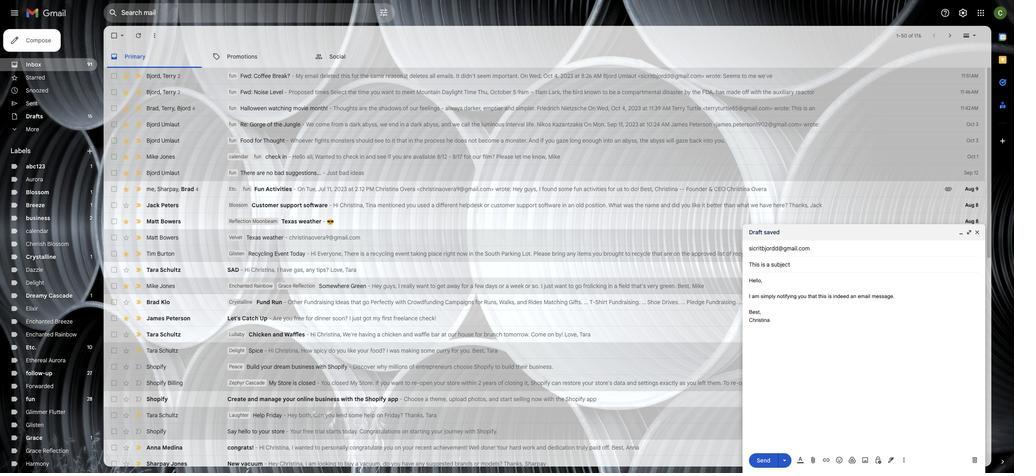 Task type: describe. For each thing, give the bounding box(es) containing it.
1 bad from the left
[[274, 170, 284, 177]]

1 vertical spatial our
[[473, 153, 481, 161]]

1 ... from the left
[[584, 299, 588, 306]]

gas,
[[294, 267, 304, 274]]

fun up old
[[574, 186, 582, 193]]

15 ͏‌ from the left
[[617, 396, 618, 404]]

delight spice - hi christina, how spicy do you like your food? i was making some curry for you. best, tara
[[229, 348, 498, 355]]

on left by!
[[548, 331, 554, 339]]

more send options image
[[781, 457, 789, 465]]

is right this
[[803, 105, 808, 112]]

2 app from the left
[[587, 396, 597, 404]]

a right used
[[431, 202, 435, 209]]

you right vacuum,
[[391, 461, 401, 468]]

grace reflection inside labels navigation
[[26, 448, 69, 455]]

recycle
[[632, 251, 651, 258]]

i left really
[[398, 283, 400, 290]]

on left approved
[[674, 251, 680, 258]]

your up theme,
[[434, 380, 446, 387]]

23 row from the top
[[104, 424, 985, 440]]

medina
[[162, 445, 183, 452]]

bjord , terry 2 for fwd: noise level
[[147, 88, 180, 96]]

2 row from the top
[[104, 84, 985, 100]]

in left field
[[608, 283, 613, 290]]

13 ͏‌ from the left
[[614, 396, 616, 404]]

on down known on the right top
[[588, 105, 596, 112]]

37 ͏‌ from the left
[[649, 396, 650, 404]]

that inside message body text box
[[808, 294, 817, 300]]

3 ͏‌ from the left
[[600, 396, 601, 404]]

minimize image
[[958, 229, 964, 236]]

tara down tim burton
[[147, 267, 159, 274]]

1 vertical spatial now
[[532, 396, 542, 404]]

10 row from the top
[[104, 214, 985, 230]]

frolicking
[[583, 283, 607, 290]]

restore
[[563, 380, 581, 387]]

i down event
[[277, 267, 279, 274]]

in left hello on the left of page
[[282, 153, 287, 161]]

movie
[[293, 105, 308, 112]]

kazantzakis
[[552, 121, 583, 128]]

Subject field
[[749, 261, 979, 269]]

and up he
[[441, 121, 451, 128]]

the right by
[[692, 89, 701, 96]]

2 overa from the left
[[751, 186, 767, 193]]

glisten for glisten
[[26, 422, 44, 429]]

looking
[[318, 461, 336, 468]]

a left few on the left
[[470, 283, 473, 290]]

2 gaze from the left
[[676, 137, 688, 144]]

toggle confidential mode image
[[874, 457, 882, 465]]

crystalline for crystalline fund run - other fundraising ideas that go perfectly with crowdfunding campaigns for runs, walks, and rides matching gifts. ... t-shirt fundraising. ... shoe drives. ... pledge fundraising. ... volunteer grants.
[[229, 299, 252, 306]]

2 8 from the top
[[976, 219, 979, 225]]

42 ͏‌ from the left
[[656, 396, 658, 404]]

1 vertical spatial some
[[421, 348, 435, 355]]

mike up pledge
[[692, 283, 704, 290]]

fun inside fun re: gorge of the jungle - we come from a dark abyss, we end in a dark abyss, and we call the luminous interval life. nikos kazantzakis on mon, sep 11, 2023 at 10:24 am james peterson <james.peterson1902@gmail.com> wrote:
[[229, 121, 236, 127]]

you down we're
[[337, 348, 346, 355]]

Search mail text field
[[121, 9, 356, 17]]

delight for delight
[[26, 280, 44, 287]]

run
[[272, 299, 282, 306]]

41 ͏‌ from the left
[[655, 396, 656, 404]]

we
[[306, 121, 314, 128]]

18 row from the top
[[104, 343, 985, 359]]

theme,
[[430, 396, 448, 404]]

0 vertical spatial breeze
[[26, 202, 45, 209]]

does
[[454, 137, 467, 144]]

insert signature image
[[887, 457, 895, 465]]

attach files image
[[809, 457, 818, 465]]

wanted
[[295, 445, 314, 452]]

your right build
[[261, 364, 272, 371]]

bjord , terry 2 for fwd: coffee break?
[[147, 72, 180, 80]]

the down "we've"
[[763, 89, 772, 96]]

0 horizontal spatial peterson
[[166, 315, 190, 323]]

0 horizontal spatial just
[[352, 315, 362, 323]]

wrote: up customer
[[495, 186, 511, 193]]

1 gaze from the left
[[556, 137, 569, 144]]

by
[[685, 89, 691, 96]]

2 vertical spatial grace
[[26, 448, 41, 455]]

dedication
[[548, 445, 575, 452]]

umlaut for we come from a dark abyss, we end in a dark abyss, and we call the luminous interval life. nikos kazantzakis on mon, sep 11, 2023 at 10:24 am james peterson <james.peterson1902@gmail.com> wrote:
[[161, 121, 180, 128]]

main content containing primary
[[104, 26, 992, 474]]

or right brands
[[474, 461, 480, 468]]

0 horizontal spatial 11,
[[327, 186, 333, 193]]

fun inside fun fwd: noise level - proposed times select the time you want to meet mountain daylight time thu, october 5 9am – 11am lark, the bird known to be a compartmental disaster by the fda, has made off with the auxiliary reactor
[[229, 89, 236, 95]]

brunch
[[484, 331, 502, 339]]

nietzsche
[[561, 105, 587, 112]]

are left available
[[403, 153, 412, 161]]

1 horizontal spatial have
[[402, 461, 414, 468]]

0 vertical spatial any
[[567, 251, 576, 258]]

1 for blossom
[[90, 189, 92, 195]]

8 for christinaovera9@gmail.com
[[976, 235, 979, 241]]

fwd: for fwd: coffee break?
[[240, 72, 252, 80]]

39 ͏‌ from the left
[[652, 396, 653, 404]]

2 horizontal spatial we
[[751, 202, 758, 209]]

1 vertical spatial thanks,
[[405, 412, 424, 420]]

i inside message body text box
[[749, 294, 751, 300]]

old
[[576, 202, 584, 209]]

follow-up
[[26, 370, 52, 378]]

1 horizontal spatial any
[[416, 461, 425, 468]]

4 ͏‌ from the left
[[601, 396, 602, 404]]

week
[[510, 283, 524, 290]]

cascade for dreamy
[[49, 293, 73, 300]]

reflection inside reflection moonbeam texas weather
[[229, 219, 251, 225]]

simpler.
[[516, 105, 536, 112]]

2 horizontal spatial abyss,
[[622, 137, 639, 144]]

other
[[288, 299, 303, 306]]

why
[[377, 364, 387, 371]]

should
[[356, 137, 373, 144]]

0 horizontal spatial texas
[[246, 234, 261, 242]]

1 horizontal spatial enchanted rainbow
[[229, 283, 273, 289]]

aug 8 for hi everyone, there is a recycling event taking place right now in the south parking lot. please bring any items you brought to recycle that are on the approved list of recyclable items. thank you, tim
[[966, 251, 979, 257]]

curry
[[436, 348, 450, 355]]

3 ... from the left
[[681, 299, 685, 306]]

1 dark from the left
[[349, 121, 361, 128]]

1 horizontal spatial our
[[448, 331, 457, 339]]

cell for eighth row from the bottom of the "main content" containing primary
[[956, 347, 985, 355]]

years
[[483, 380, 497, 387]]

exactly
[[660, 380, 678, 387]]

0 vertical spatial texas
[[281, 218, 297, 225]]

more image
[[151, 32, 159, 40]]

bjord umlaut for re:
[[147, 121, 180, 128]]

schultz for chicken
[[160, 331, 181, 339]]

promotions tab
[[206, 45, 308, 68]]

t-
[[590, 299, 595, 306]]

christina up mentioned
[[376, 186, 399, 193]]

matt bowers for texas
[[147, 234, 179, 242]]

0 horizontal spatial weather
[[262, 234, 284, 242]]

christina, down 2:12
[[340, 202, 364, 209]]

lullaby chicken and waffles - hi christina, we're having a chicken and waffle bar at our house for brunch tomorrow. come on by! love, tara
[[229, 331, 591, 339]]

fund
[[256, 299, 270, 306]]

fun
[[254, 186, 264, 193]]

0 vertical spatial go
[[575, 283, 582, 290]]

vacuum,
[[360, 461, 382, 468]]

volunteer
[[744, 299, 769, 306]]

i right food?
[[387, 348, 388, 355]]

wrote: up fda,
[[706, 72, 722, 80]]

gifts.
[[569, 299, 583, 306]]

1 fundraising. from the left
[[609, 299, 640, 306]]

28 ͏‌ from the left
[[636, 396, 637, 404]]

you inside message body text box
[[798, 294, 807, 300]]

grace inside row
[[278, 283, 292, 289]]

will
[[666, 137, 674, 144]]

wrote: left this
[[774, 105, 790, 112]]

1 app from the left
[[388, 396, 398, 404]]

of right 50
[[909, 33, 913, 39]]

sharpay jones
[[147, 461, 187, 468]]

i left found
[[539, 186, 541, 193]]

at left 11:39 in the right of the page
[[643, 105, 648, 112]]

1 vertical spatial any
[[306, 267, 315, 274]]

0 horizontal spatial go
[[363, 299, 369, 306]]

that down end
[[397, 137, 407, 144]]

3 3 from the top
[[976, 461, 979, 467]]

oct up lark,
[[543, 72, 553, 80]]

am inside message body text box
[[752, 294, 759, 300]]

2 horizontal spatial my
[[350, 380, 358, 387]]

or left so.
[[525, 283, 531, 290]]

7 row from the top
[[104, 165, 985, 181]]

11 ͏‌ from the left
[[611, 396, 613, 404]]

25 ͏‌ from the left
[[631, 396, 633, 404]]

the left 'time'
[[348, 89, 357, 96]]

0 vertical spatial free
[[294, 315, 304, 323]]

1 vertical spatial aurora
[[49, 357, 66, 365]]

0 vertical spatial calendar
[[229, 154, 248, 160]]

6 row from the top
[[104, 149, 985, 165]]

and left start
[[489, 396, 499, 404]]

different
[[436, 202, 458, 209]]

gmail image
[[26, 5, 70, 21]]

in down the should at the left top of page
[[360, 153, 364, 161]]

fun re: gorge of the jungle - we come from a dark abyss, we end in a dark abyss, and we call the luminous interval life. nikos kazantzakis on mon, sep 11, 2023 at 10:24 am james peterson <james.peterson1902@gmail.com> wrote:
[[229, 121, 820, 128]]

umlaut for whoever fights monsters should see to it that in the process he does not become a monster. and if you gaze long enough into an abyss, the abyss will gaze back into you.
[[161, 137, 180, 144]]

us
[[617, 186, 623, 193]]

helpdesk
[[459, 202, 483, 209]]

1 vertical spatial like
[[348, 348, 356, 355]]

oct down be at right
[[611, 105, 621, 112]]

2 closed from the left
[[332, 380, 349, 387]]

are down 'time'
[[359, 105, 367, 112]]

32 ͏‌ from the left
[[642, 396, 643, 404]]

38 ͏‌ from the left
[[650, 396, 652, 404]]

1 horizontal spatial my
[[296, 72, 303, 80]]

abyss
[[650, 137, 665, 144]]

indeed
[[833, 294, 849, 300]]

1 horizontal spatial breeze
[[55, 319, 73, 326]]

billing
[[168, 380, 183, 387]]

ceo
[[714, 186, 726, 193]]

anna medina
[[147, 445, 183, 452]]

2023 left 10:24
[[626, 121, 638, 128]]

0 vertical spatial email
[[305, 72, 318, 80]]

19 ͏‌ from the left
[[623, 396, 624, 404]]

enchanted breeze link
[[26, 319, 73, 326]]

best, inside best, christina
[[749, 310, 761, 316]]

17 row from the top
[[104, 327, 985, 343]]

christina, down recycling
[[251, 267, 276, 274]]

i am simply notifying you that this is indeed an email message.
[[749, 294, 895, 300]]

17 ͏‌ from the left
[[620, 396, 621, 404]]

0 vertical spatial me
[[749, 72, 757, 80]]

crystalline for crystalline
[[26, 254, 56, 261]]

hey up blossom customer support software - hi christina, tina mentioned you used a different helpdesk or customer support software in an old position. what was the name and did you like it better than what we have here? thanks, jack
[[513, 186, 523, 193]]

delight for delight spice - hi christina, how spicy do you like your food? i was making some curry for you. best, tara
[[229, 348, 245, 354]]

best, down house
[[472, 348, 486, 355]]

1 horizontal spatial love,
[[565, 331, 578, 339]]

it,
[[525, 380, 529, 387]]

3 for whoever fights monsters should see to it that in the process he does not become a monster. and if you gaze long enough into an abyss, the abyss will gaze back into you.
[[976, 138, 979, 144]]

cell for row containing brad klo
[[956, 299, 985, 307]]

31 ͏‌ from the left
[[640, 396, 642, 404]]

am for 11:39
[[662, 105, 671, 112]]

with down can
[[544, 396, 554, 404]]

i right so.
[[541, 283, 543, 290]]

somewhere green - hey guys, i really want to get away for a few days or a week or so. i just want to go frolicking in a field that's very green. best, mike
[[319, 283, 704, 290]]

2 horizontal spatial it
[[702, 202, 705, 209]]

8/12
[[437, 153, 447, 161]]

enchanted breeze
[[26, 319, 73, 326]]

6 cell from the top
[[956, 363, 985, 372]]

1 for breeze
[[90, 202, 92, 208]]

1 check from the left
[[265, 153, 281, 161]]

on left 'starting'
[[402, 429, 408, 436]]

enchanted for enchanted breeze link
[[26, 319, 53, 326]]

14 ͏‌ from the left
[[616, 396, 617, 404]]

process
[[425, 137, 445, 144]]

i down wanted
[[306, 461, 307, 468]]

2 vertical spatial am
[[661, 121, 670, 128]]

a left recycling
[[366, 251, 369, 258]]

mike up me , sharpay , brad 4
[[147, 153, 159, 161]]

oct 3 for we come from a dark abyss, we end in a dark abyss, and we call the luminous interval life. nikos kazantzakis on mon, sep 11, 2023 at 10:24 am james peterson <james.peterson1902@gmail.com> wrote:
[[967, 121, 979, 127]]

1 horizontal spatial store
[[447, 380, 460, 387]]

drafts link
[[26, 113, 43, 120]]

the left approved
[[682, 251, 690, 258]]

2 vertical spatial thanks,
[[504, 461, 524, 468]]

29 ͏‌ from the left
[[637, 396, 639, 404]]

1 vertical spatial am
[[308, 461, 316, 468]]

brad , terry , bjord 4
[[147, 105, 195, 112]]

and left rides
[[517, 299, 527, 306]]

4 ... from the left
[[739, 299, 743, 306]]

am for 8:26
[[593, 72, 602, 80]]

0 vertical spatial just
[[544, 283, 553, 290]]

2 horizontal spatial have
[[760, 202, 772, 209]]

of right list
[[726, 251, 732, 258]]

8/17
[[453, 153, 463, 161]]

0 vertical spatial love,
[[330, 267, 344, 274]]

0 vertical spatial do
[[329, 348, 335, 355]]

break?
[[272, 72, 290, 80]]

2 vertical spatial some
[[349, 412, 363, 420]]

toggle split pane mode image
[[962, 32, 971, 40]]

1 anna from the left
[[147, 445, 161, 452]]

1 ͏‌ from the left
[[597, 396, 598, 404]]

0 vertical spatial aurora
[[26, 176, 43, 183]]

jones for somewhere green
[[160, 283, 175, 290]]

1 vertical spatial grace
[[26, 435, 42, 442]]

12 ͏‌ from the left
[[613, 396, 614, 404]]

the left the south
[[475, 251, 484, 258]]

a right buy
[[355, 461, 359, 468]]

that's
[[631, 283, 646, 290]]

tara right by!
[[580, 331, 591, 339]]

crowdfunding
[[407, 299, 444, 306]]

and left simpler.
[[505, 105, 514, 112]]

aug 8 up pop out image
[[965, 219, 979, 225]]

–
[[530, 89, 534, 96]]

sicritbjordd@gmail.com
[[749, 245, 810, 253]]

1 vertical spatial sep
[[964, 170, 973, 176]]

fun inside fun fwd: coffee break? - my email deleted this for the same reason it deletes all emails. it didn't seem important. on wed, oct 4, 2023 at 8:26 am bjord umlaut <sicritbjordd@gmail.com> wrote: seems to me we've
[[229, 73, 236, 79]]

, for fun fwd: noise level - proposed times select the time you want to meet mountain daylight time thu, october 5 9am – 11am lark, the bird known to be a compartmental disaster by the fda, has made off with the auxiliary reactor
[[160, 88, 161, 96]]

schultz for spice
[[159, 348, 178, 355]]

become
[[478, 137, 499, 144]]

0 vertical spatial thanks,
[[789, 202, 809, 209]]

bird
[[573, 89, 583, 96]]

4, for 8:26
[[554, 72, 559, 80]]

deleted
[[320, 72, 339, 80]]

1 vertical spatial do
[[383, 461, 390, 468]]

or right helpdesk
[[484, 202, 490, 209]]

say hello to your store - your free trial starts today. congratulations on starting your journey with shopify. ﻿͏ ﻿͏ ﻿͏ ﻿͏ ﻿͏ ﻿͏ ﻿͏ ﻿͏ ﻿͏ ﻿͏ ﻿͏ ﻿͏ ﻿͏ ﻿͏ ﻿͏ ﻿͏ ﻿͏ ﻿͏ ﻿͏ ﻿͏ ﻿͏ ﻿͏ ﻿͏ ﻿͏ ﻿͏ ﻿͏ ﻿͏ ﻿͏ ﻿͏ ﻿͏ ﻿͏ ﻿͏ ﻿͏ ﻿͏ ﻿͏ ﻿͏ ﻿͏ ﻿͏ ﻿͏
[[227, 429, 554, 436]]

0 horizontal spatial have
[[280, 267, 292, 274]]

1 horizontal spatial 11,
[[619, 121, 624, 128]]

1 vertical spatial reflection
[[293, 283, 315, 289]]

11 row from the top
[[104, 230, 985, 246]]

1 into from the left
[[603, 137, 613, 144]]

hi up 😎 icon
[[333, 202, 338, 209]]

vacuum
[[241, 461, 263, 468]]

snoozed
[[26, 87, 48, 94]]

0 vertical spatial james
[[671, 121, 688, 128]]

2 into from the left
[[703, 137, 713, 144]]

for right 'away'
[[461, 283, 469, 290]]

a right be at right
[[617, 89, 620, 96]]

than
[[724, 202, 735, 209]]

fun left fun at the left top
[[243, 186, 250, 192]]

i right soon?
[[349, 315, 351, 323]]

business inside labels navigation
[[26, 215, 50, 222]]

an left old
[[568, 202, 575, 209]]

of right millions
[[409, 364, 415, 371]]

<james.peterson1902@gmail.com>
[[713, 121, 802, 128]]

manage
[[259, 396, 281, 404]]

cell for third row from the bottom of the "main content" containing primary
[[956, 428, 985, 436]]

wed, for nietzsche
[[597, 105, 610, 112]]

😎 image
[[327, 219, 334, 226]]

2 vertical spatial jones
[[171, 461, 187, 468]]

create and manage your online business with the shopify app - choose a theme, upload photos, and start selling now with the shopify app ͏‌ ͏‌ ͏‌ ͏‌ ͏‌ ͏‌ ͏‌ ͏‌ ͏‌ ͏‌ ͏‌ ͏‌ ͏‌ ͏‌ ͏‌ ͏‌ ͏‌ ͏‌ ͏‌ ͏‌ ͏‌ ͏‌ ͏‌ ͏‌ ͏‌ ͏‌ ͏‌ ͏‌ ͏‌ ͏‌ ͏‌ ͏‌ ͏‌ ͏‌ ͏‌ ͏‌ ͏‌ ͏‌ ͏‌ ͏‌ ͏‌ ͏‌
[[227, 396, 658, 404]]

main menu image
[[10, 8, 19, 18]]

2 vertical spatial blossom
[[47, 241, 69, 248]]

life.
[[526, 121, 536, 128]]

glimmer flutter
[[26, 409, 66, 416]]

not
[[469, 137, 477, 144]]

1 horizontal spatial it
[[405, 72, 408, 80]]

33 ͏‌ from the left
[[643, 396, 645, 404]]

1 horizontal spatial you.
[[715, 137, 725, 144]]

row containing tim burton
[[104, 246, 985, 262]]

2 jack from the left
[[810, 202, 822, 209]]

close image
[[974, 229, 981, 236]]

0 horizontal spatial it
[[392, 137, 395, 144]]

shopify up years
[[474, 364, 494, 371]]

fun inside fun food for thought - whoever fights monsters should see to it that in the process he does not become a monster. and if you gaze long enough into an abyss, the abyss will gaze back into you.
[[229, 138, 236, 144]]

6 ͏‌ from the left
[[604, 396, 605, 404]]

0 vertical spatial see
[[375, 137, 384, 144]]

1 vertical spatial brad
[[181, 186, 194, 193]]

1 jack from the left
[[147, 202, 160, 209]]

5 row from the top
[[104, 133, 985, 149]]

4 for bjord
[[192, 105, 195, 112]]

sad - hi christina, i have gas, any tips? love, tara
[[227, 267, 356, 274]]

elixir link
[[26, 306, 38, 313]]

0 horizontal spatial we
[[380, 121, 387, 128]]

3 for we come from a dark abyss, we end in a dark abyss, and we call the luminous interval life. nikos kazantzakis on mon, sep 11, 2023 at 10:24 am james peterson <james.peterson1902@gmail.com> wrote:
[[976, 121, 979, 127]]

is left recycling
[[360, 251, 365, 258]]

36 ͏‌ from the left
[[647, 396, 649, 404]]

fun inside labels navigation
[[26, 396, 35, 404]]

0 horizontal spatial me
[[147, 186, 154, 193]]

tara schultz for help
[[147, 412, 178, 420]]

tara schultz for chicken
[[147, 331, 181, 339]]

shopify down shopify billing
[[147, 396, 168, 404]]

1 for grace
[[90, 435, 92, 442]]

draft saved
[[749, 229, 780, 236]]

1 vertical spatial see
[[377, 153, 386, 161]]

1 horizontal spatial abyss,
[[424, 121, 440, 128]]

blossom for blossom
[[26, 189, 49, 196]]

and left waffle
[[403, 331, 413, 339]]

enchanted for enchanted rainbow link
[[26, 331, 53, 339]]

wed, for important.
[[529, 72, 542, 80]]

1 horizontal spatial there
[[344, 251, 359, 258]]

your left store's
[[582, 380, 594, 387]]

0 horizontal spatial our
[[410, 105, 418, 112]]

primary tab
[[104, 45, 205, 68]]

2023 down just
[[334, 186, 347, 193]]

7 ͏‌ from the left
[[605, 396, 607, 404]]

aug 8 for hi christina, tina mentioned you used a different helpdesk or customer support software in an old position. what was the name and did you like it better than what we have here? thanks, jack
[[965, 202, 979, 208]]

your up 'congrats! - hi christina, i wanted to personally congratulate you on your recent achievement! well done! your hard work and dedication truly paid off. best, anna' at bottom
[[431, 429, 443, 436]]

bowers for moonbeam
[[161, 218, 181, 225]]

0 vertical spatial your
[[290, 429, 302, 436]]

bjord umlaut for food
[[147, 137, 180, 144]]

<terryturtle85@gmail.com>
[[703, 105, 773, 112]]

sep 12
[[964, 170, 979, 176]]

or right days
[[499, 283, 504, 290]]

with down spicy
[[316, 364, 327, 371]]

1 support from the left
[[280, 202, 302, 209]]

1 re- from the left
[[412, 380, 420, 387]]

4, for 11:39
[[622, 105, 627, 112]]

1 tim from the left
[[147, 251, 156, 258]]

0 vertical spatial if
[[541, 137, 544, 144]]

oct for mike
[[967, 154, 976, 160]]

1 vertical spatial if
[[388, 153, 391, 161]]

1 closed from the left
[[298, 380, 316, 387]]

best, right 'green.' at the right bottom of the page
[[678, 283, 691, 290]]

shopify up anna medina
[[147, 429, 166, 436]]

matt for moonbeam
[[147, 218, 159, 225]]

create
[[227, 396, 246, 404]]

aug for fun activities - on tue, jul 11, 2023 at 2:12 pm christina overa <christinaovera9@gmail.com> wrote: hey guys, i found some fun activities for us to do! best, christina -- founder & ceo christina overa
[[965, 186, 975, 192]]

matt bowers for moonbeam
[[147, 218, 181, 225]]

23 ͏‌ from the left
[[629, 396, 630, 404]]

3 cell from the top
[[956, 315, 985, 323]]

10
[[87, 345, 92, 351]]

shopify down the restore
[[566, 396, 585, 404]]

shopify down if
[[365, 396, 386, 404]]

1 vertical spatial was
[[390, 348, 400, 355]]

0 vertical spatial now
[[457, 251, 468, 258]]

1 vertical spatial free
[[303, 429, 313, 436]]

0 horizontal spatial guys,
[[383, 283, 397, 290]]

2 vertical spatial business
[[315, 396, 340, 404]]

13 row from the top
[[104, 262, 985, 278]]

1 vertical spatial you.
[[460, 348, 471, 355]]

check!
[[419, 315, 436, 323]]

with right off at the right top of page
[[751, 89, 762, 96]]

cell for 4th row from the bottom of the "main content" containing primary
[[956, 412, 985, 420]]

for left dinner
[[306, 315, 313, 323]]

mike up brad klo
[[147, 283, 159, 290]]

you right if
[[381, 380, 390, 387]]

0 horizontal spatial abyss,
[[362, 121, 379, 128]]

35 ͏‌ from the left
[[646, 396, 647, 404]]

of right gorge
[[267, 121, 272, 128]]

1 horizontal spatial we
[[453, 121, 460, 128]]

2023 up bird at the top of the page
[[561, 72, 573, 80]]

grants.
[[770, 299, 789, 306]]

0 horizontal spatial there
[[240, 170, 255, 177]]

fwd: for fwd: noise level
[[240, 89, 252, 96]]

brought
[[604, 251, 624, 258]]

mike right know, in the top right of the page
[[548, 153, 560, 161]]

christina up what
[[727, 186, 750, 193]]

0 horizontal spatial my
[[269, 380, 277, 387]]

1 horizontal spatial business
[[292, 364, 314, 371]]

important.
[[493, 72, 519, 80]]

etc. inside labels navigation
[[26, 344, 37, 352]]

notifying
[[777, 294, 797, 300]]

0 horizontal spatial this
[[341, 72, 350, 80]]

mike jones for somewhere
[[147, 283, 175, 290]]

the left the jungle
[[274, 121, 282, 128]]

waffles
[[284, 331, 305, 339]]

founder
[[686, 186, 707, 193]]

fun food for thought - whoever fights monsters should see to it that in the process he does not become a monster. and if you gaze long enough into an abyss, the abyss will gaze back into you.
[[229, 137, 725, 144]]

at right 'bar'
[[441, 331, 447, 339]]

available
[[413, 153, 436, 161]]

the left name
[[635, 202, 644, 209]]



Task type: vqa. For each thing, say whether or not it's contained in the screenshot.
Sep
yes



Task type: locate. For each thing, give the bounding box(es) containing it.
very
[[647, 283, 658, 290]]

christina, down let's catch up - are you free for dinner soon? i just got my first freelance check!
[[317, 331, 342, 339]]

laughter help friday - hey both, can you lend some help on friday? thanks, tara
[[229, 412, 437, 420]]

everyone,
[[318, 251, 343, 258]]

email inside message body text box
[[858, 294, 871, 300]]

2 fwd: from the top
[[240, 89, 252, 96]]

2 support from the left
[[517, 202, 537, 209]]

older image
[[946, 32, 954, 40]]

hey up perfectly
[[372, 283, 382, 290]]

11,
[[619, 121, 624, 128], [327, 186, 333, 193]]

the left same
[[360, 72, 369, 80]]

i
[[539, 186, 541, 193], [277, 267, 279, 274], [398, 283, 400, 290], [541, 283, 543, 290], [749, 294, 751, 300], [349, 315, 351, 323], [387, 348, 388, 355], [292, 445, 293, 452], [306, 461, 307, 468]]

social tab
[[308, 45, 410, 68]]

24 ͏‌ from the left
[[630, 396, 631, 404]]

26 ͏‌ from the left
[[633, 396, 634, 404]]

2 oct 3 from the top
[[967, 138, 979, 144]]

8 down 9
[[976, 202, 979, 208]]

bjord , terry 2 down 'primary' tab
[[147, 72, 180, 80]]

0 horizontal spatial if
[[388, 153, 391, 161]]

0 vertical spatial business
[[26, 215, 50, 222]]

2 software from the left
[[538, 202, 561, 209]]

1 horizontal spatial re-
[[731, 380, 739, 387]]

few
[[475, 283, 484, 290]]

christina inside message body text box
[[749, 318, 770, 324]]

terry for fwd: coffee break?
[[163, 72, 176, 80]]

1 horizontal spatial if
[[541, 137, 544, 144]]

22 row from the top
[[104, 408, 985, 424]]

15 row from the top
[[104, 295, 985, 311]]

16 row from the top
[[104, 311, 985, 327]]

and left did
[[661, 202, 670, 209]]

social
[[329, 53, 346, 60]]

8 for hi christina, tina mentioned you used a different helpdesk or customer support software in an old position. what was the name and did you like it better than what we have here? thanks, jack
[[976, 202, 979, 208]]

1 open from the left
[[420, 380, 433, 387]]

2 check from the left
[[343, 153, 359, 161]]

1 vertical spatial jones
[[160, 283, 175, 290]]

3 8 from the top
[[976, 235, 979, 241]]

row
[[104, 68, 985, 84], [104, 84, 985, 100], [104, 100, 985, 117], [104, 117, 985, 133], [104, 133, 985, 149], [104, 149, 985, 165], [104, 165, 985, 181], [104, 181, 985, 198], [104, 198, 985, 214], [104, 214, 985, 230], [104, 230, 985, 246], [104, 246, 985, 262], [104, 262, 985, 278], [104, 278, 985, 295], [104, 295, 985, 311], [104, 311, 985, 327], [104, 327, 985, 343], [104, 343, 985, 359], [104, 359, 985, 376], [104, 376, 985, 392], [104, 392, 985, 408], [104, 408, 985, 424], [104, 424, 985, 440], [104, 440, 985, 457], [104, 457, 985, 473]]

2 vertical spatial it
[[702, 202, 705, 209]]

enchanted down "elixir" link
[[26, 319, 53, 326]]

lullaby
[[229, 332, 245, 338]]

support image
[[941, 8, 950, 18]]

this inside message body text box
[[818, 294, 827, 300]]

somewhere
[[319, 283, 349, 290]]

choose
[[454, 364, 473, 371]]

None checkbox
[[110, 32, 118, 40], [110, 104, 118, 113], [110, 137, 118, 145], [110, 169, 118, 177], [110, 185, 118, 193], [110, 202, 118, 210], [110, 218, 118, 226], [110, 282, 118, 291], [110, 299, 118, 307], [110, 315, 118, 323], [110, 363, 118, 372], [110, 380, 118, 388], [110, 444, 118, 452], [110, 32, 118, 40], [110, 104, 118, 113], [110, 137, 118, 145], [110, 169, 118, 177], [110, 185, 118, 193], [110, 202, 118, 210], [110, 218, 118, 226], [110, 282, 118, 291], [110, 299, 118, 307], [110, 315, 118, 323], [110, 363, 118, 372], [110, 380, 118, 388], [110, 444, 118, 452]]

more options image
[[902, 457, 907, 465]]

wed,
[[529, 72, 542, 80], [597, 105, 610, 112]]

a right become
[[501, 137, 504, 144]]

0 vertical spatial our
[[410, 105, 418, 112]]

2 ... from the left
[[642, 299, 646, 306]]

guys, up perfectly
[[383, 283, 397, 290]]

catch
[[242, 315, 258, 323]]

0 vertical spatial you.
[[715, 137, 725, 144]]

8:26
[[581, 72, 592, 80]]

12 row from the top
[[104, 246, 985, 262]]

... left shoe at the bottom
[[642, 299, 646, 306]]

1 horizontal spatial sep
[[964, 170, 973, 176]]

4 8 from the top
[[976, 251, 979, 257]]

found
[[542, 186, 557, 193]]

like down founder
[[692, 202, 701, 209]]

do right spicy
[[329, 348, 335, 355]]

7 cell from the top
[[956, 380, 985, 388]]

Message Body text field
[[749, 277, 979, 446]]

<christinaovera9@gmail.com>
[[417, 186, 494, 193]]

insert emoji ‪(⌘⇧2)‬ image
[[835, 457, 843, 465]]

brad for klo
[[147, 299, 160, 306]]

2 matt bowers from the top
[[147, 234, 179, 242]]

9 row from the top
[[104, 198, 985, 214]]

matching
[[544, 299, 568, 306]]

build
[[247, 364, 259, 371]]

18 ͏‌ from the left
[[621, 396, 623, 404]]

calendar inside labels navigation
[[26, 228, 48, 235]]

got
[[363, 315, 372, 323]]

1 software from the left
[[303, 202, 328, 209]]

0 vertical spatial jones
[[160, 153, 175, 161]]

at left 10:24
[[640, 121, 645, 128]]

1 3 from the top
[[976, 121, 979, 127]]

my left store
[[269, 380, 277, 387]]

harmony link
[[26, 461, 49, 468]]

2 horizontal spatial thanks,
[[789, 202, 809, 209]]

a right having
[[377, 331, 380, 339]]

mike jones for check
[[147, 153, 175, 161]]

follow-
[[26, 370, 45, 378]]

at left 8:26
[[575, 72, 580, 80]]

days
[[485, 283, 498, 290]]

business up calendar 'link'
[[26, 215, 50, 222]]

1 vertical spatial love,
[[565, 331, 578, 339]]

your left recent
[[402, 445, 414, 452]]

congratulations
[[360, 429, 401, 436]]

0 vertical spatial rainbow
[[254, 283, 273, 289]]

1 row from the top
[[104, 68, 985, 84]]

1 horizontal spatial guys,
[[524, 186, 538, 193]]

settings
[[638, 380, 658, 387]]

matt for texas
[[147, 234, 158, 242]]

rainbow down enchanted breeze link
[[55, 331, 77, 339]]

0 horizontal spatial aurora
[[26, 176, 43, 183]]

0 horizontal spatial any
[[306, 267, 315, 274]]

, for fun halloween watching movie month! - thoughts are the shadows of our feelings - always darker, emptier and simpler. friedrich nietzsche on wed, oct 4, 2023 at 11:39 am terry turtle <terryturtle85@gmail.com> wrote: this is an
[[159, 105, 160, 112]]

into right enough
[[603, 137, 613, 144]]

fun inside fun halloween watching movie month! - thoughts are the shadows of our feelings - always darker, emptier and simpler. friedrich nietzsche on wed, oct 4, 2023 at 11:39 am terry turtle <terryturtle85@gmail.com> wrote: this is an
[[229, 105, 236, 111]]

0 horizontal spatial support
[[280, 202, 302, 209]]

just right so.
[[544, 283, 553, 290]]

in up check in - hello all, wanted to check in and see if you are available 8/12 - 8/17 for our film? please let me know, mike
[[409, 137, 413, 144]]

2 cell from the top
[[956, 299, 985, 307]]

0 vertical spatial peterson
[[689, 121, 712, 128]]

matt bowers up tim burton
[[147, 234, 179, 242]]

19 row from the top
[[104, 359, 985, 376]]

an inside message body text box
[[851, 294, 856, 300]]

cell for row containing shopify billing
[[956, 380, 985, 388]]

2 matt from the top
[[147, 234, 158, 242]]

28
[[87, 397, 92, 403]]

shirt
[[595, 299, 608, 306]]

pop out image
[[966, 229, 973, 236]]

3 row from the top
[[104, 100, 985, 117]]

21 ͏‌ from the left
[[626, 396, 627, 404]]

2 3 from the top
[[976, 138, 979, 144]]

, for fun fwd: coffee break? - my email deleted this for the same reason it deletes all emails. it didn't seem important. on wed, oct 4, 2023 at 8:26 am bjord umlaut <sicritbjordd@gmail.com> wrote: seems to me we've
[[160, 72, 161, 80]]

hi right spice at the left bottom of page
[[269, 348, 274, 355]]

time
[[464, 89, 477, 96]]

crystalline inside crystalline fund run - other fundraising ideas that go perfectly with crowdfunding campaigns for runs, walks, and rides matching gifts. ... t-shirt fundraising. ... shoe drives. ... pledge fundraising. ... volunteer grants.
[[229, 299, 252, 306]]

1 horizontal spatial bad
[[339, 170, 349, 177]]

settings image
[[958, 8, 968, 18]]

tara
[[147, 267, 159, 274], [345, 267, 356, 274], [147, 331, 159, 339], [580, 331, 591, 339], [147, 348, 158, 355], [487, 348, 498, 355], [147, 412, 158, 420], [426, 412, 437, 420]]

0 vertical spatial grace reflection
[[278, 283, 315, 289]]

9 ͏‌ from the left
[[608, 396, 610, 404]]

25 row from the top
[[104, 457, 985, 473]]

<sicritbjordd@gmail.com>
[[638, 72, 704, 80]]

like down we're
[[348, 348, 356, 355]]

aug for velvet texas weather - christinaovera9@gmail.com
[[966, 235, 975, 241]]

cell for fifth row from the bottom
[[956, 396, 985, 404]]

1 vertical spatial go
[[363, 299, 369, 306]]

0 vertical spatial etc.
[[229, 186, 237, 192]]

0 vertical spatial have
[[760, 202, 772, 209]]

re:
[[240, 121, 248, 128]]

1 vertical spatial crystalline
[[229, 299, 252, 306]]

insert files using drive image
[[848, 457, 856, 465]]

meet
[[402, 89, 415, 96]]

0 vertical spatial matt
[[147, 218, 159, 225]]

it
[[456, 72, 460, 80]]

bowers for texas
[[160, 234, 179, 242]]

1 vertical spatial 4
[[196, 186, 199, 192]]

22 ͏‌ from the left
[[627, 396, 629, 404]]

1 matt bowers from the top
[[147, 218, 181, 225]]

build
[[502, 364, 514, 371]]

for right 8/17
[[464, 153, 471, 161]]

go up gifts.
[[575, 283, 582, 290]]

fun there are no bad suggestions... - just bad ideas
[[229, 170, 364, 177]]

tara schultz up shopify billing
[[147, 348, 178, 355]]

you left available
[[393, 153, 402, 161]]

fda,
[[702, 89, 714, 96]]

5 cell from the top
[[956, 347, 985, 355]]

1 horizontal spatial grace reflection
[[278, 283, 315, 289]]

fights
[[315, 137, 329, 144]]

1 horizontal spatial delight
[[229, 348, 245, 354]]

business link
[[26, 215, 50, 222]]

row containing jack peters
[[104, 198, 985, 214]]

1 horizontal spatial aurora
[[49, 357, 66, 365]]

hi up how
[[311, 331, 316, 339]]

crystalline
[[26, 254, 56, 261], [229, 299, 252, 306]]

aug for glisten recycling event today - hi everyone, there is a recycling event taking place right now in the south parking lot. please bring any items you brought to recycle that are on the approved list of recyclable items. thank you, tim
[[966, 251, 975, 257]]

tara down brunch
[[487, 348, 498, 355]]

, for fun activities - on tue, jul 11, 2023 at 2:12 pm christina overa <christinaovera9@gmail.com> wrote: hey guys, i found some fun activities for us to do! best, christina -- founder & ceo christina overa
[[154, 186, 156, 193]]

row containing me
[[104, 181, 985, 198]]

suggestions...
[[286, 170, 321, 177]]

on up 9am
[[520, 72, 528, 80]]

0 vertical spatial 4,
[[554, 72, 559, 80]]

terry for fwd: noise level
[[163, 88, 176, 96]]

20 ͏‌ from the left
[[624, 396, 626, 404]]

34 ͏‌ from the left
[[645, 396, 646, 404]]

row containing anna medina
[[104, 440, 985, 457]]

fun left food
[[229, 138, 236, 144]]

2 horizontal spatial our
[[473, 153, 481, 161]]

fwd:
[[240, 72, 252, 80], [240, 89, 252, 96]]

aug 8 for christinaovera9@gmail.com
[[966, 235, 979, 241]]

0 vertical spatial weather
[[299, 218, 322, 225]]

aug for reflection moonbeam texas weather
[[965, 219, 975, 225]]

row containing brad klo
[[104, 295, 985, 311]]

a
[[617, 89, 620, 96], [345, 121, 348, 128], [406, 121, 409, 128], [501, 137, 504, 144], [431, 202, 435, 209], [366, 251, 369, 258], [470, 283, 473, 290], [506, 283, 509, 290], [614, 283, 617, 290], [377, 331, 380, 339], [425, 396, 428, 404], [355, 461, 359, 468]]

house
[[458, 331, 474, 339]]

grace reflection inside row
[[278, 283, 315, 289]]

search mail image
[[106, 6, 121, 20]]

9 cell from the top
[[956, 412, 985, 420]]

1 vertical spatial peterson
[[166, 315, 190, 323]]

it right 'reason'
[[405, 72, 408, 80]]

2 bjord umlaut from the top
[[147, 137, 180, 144]]

4 tara schultz from the top
[[147, 412, 178, 420]]

2 ͏‌ from the left
[[598, 396, 600, 404]]

sharpay down anna medina
[[147, 461, 170, 468]]

2 mike jones from the top
[[147, 283, 175, 290]]

rainbow inside labels navigation
[[55, 331, 77, 339]]

1 horizontal spatial go
[[575, 283, 582, 290]]

insert photo image
[[861, 457, 869, 465]]

0 vertical spatial cascade
[[49, 293, 73, 300]]

cell for ninth row from the bottom
[[956, 331, 985, 339]]

reflection down gas,
[[293, 283, 315, 289]]

blossom inside blossom customer support software - hi christina, tina mentioned you used a different helpdesk or customer support software in an old position. what was the name and did you like it better than what we have here? thanks, jack
[[229, 202, 248, 208]]

1 vertical spatial wed,
[[597, 105, 610, 112]]

oct for gaze
[[967, 138, 975, 144]]

delight down lullaby
[[229, 348, 245, 354]]

primary
[[125, 53, 146, 60]]

breeze up enchanted rainbow link
[[55, 319, 73, 326]]

fun down gorge
[[254, 154, 261, 160]]

2 dark from the left
[[411, 121, 422, 128]]

go up got
[[363, 299, 369, 306]]

row containing james peterson
[[104, 311, 985, 327]]

2 bjord , terry 2 from the top
[[147, 88, 180, 96]]

that right ideas
[[351, 299, 361, 306]]

am left looking
[[308, 461, 316, 468]]

1 8 from the top
[[976, 202, 979, 208]]

business down you
[[315, 396, 340, 404]]

business
[[26, 215, 50, 222], [292, 364, 314, 371], [315, 396, 340, 404]]

2 inside labels navigation
[[90, 215, 92, 221]]

blossom for blossom customer support software - hi christina, tina mentioned you used a different helpdesk or customer support software in an old position. what was the name and did you like it better than what we have here? thanks, jack
[[229, 202, 248, 208]]

2 vertical spatial 3
[[976, 461, 979, 467]]

want down millions
[[391, 380, 404, 387]]

0 horizontal spatial cascade
[[49, 293, 73, 300]]

hi up vacuum
[[259, 445, 265, 452]]

crystalline inside labels navigation
[[26, 254, 56, 261]]

1 horizontal spatial tim
[[807, 251, 816, 258]]

4 inside brad , terry , bjord 4
[[192, 105, 195, 112]]

schultz for help
[[159, 412, 178, 420]]

are right recycle at the right
[[664, 251, 672, 258]]

labels navigation
[[0, 26, 104, 474]]

0 vertical spatial bjord , terry 2
[[147, 72, 180, 80]]

4 for brad
[[196, 186, 199, 192]]

8 for hi everyone, there is a recycling event taking place right now in the south parking lot. please bring any items you brought to recycle that are on the approved list of recyclable items. thank you, tim
[[976, 251, 979, 257]]

re- up choose
[[412, 380, 420, 387]]

1 for crystalline
[[90, 254, 92, 260]]

0 horizontal spatial anna
[[147, 445, 161, 452]]

please for lot.
[[534, 251, 551, 258]]

umlaut for just bad ideas
[[161, 170, 180, 177]]

3 tara schultz from the top
[[147, 348, 178, 355]]

2 re- from the left
[[731, 380, 739, 387]]

tara up shopify billing
[[147, 348, 158, 355]]

an right this
[[809, 105, 815, 112]]

8 cell from the top
[[956, 396, 985, 404]]

love,
[[330, 267, 344, 274], [565, 331, 578, 339]]

your up wanted
[[290, 429, 302, 436]]

8 right pop out image
[[976, 235, 979, 241]]

1 vertical spatial there
[[344, 251, 359, 258]]

enchanted rainbow inside labels navigation
[[26, 331, 77, 339]]

sharpay down work
[[525, 461, 546, 468]]

1 vertical spatial fwd:
[[240, 89, 252, 96]]

0 horizontal spatial reflection
[[43, 448, 69, 455]]

0 vertical spatial bowers
[[161, 218, 181, 225]]

aurora link
[[26, 176, 43, 183]]

5 ͏‌ from the left
[[602, 396, 604, 404]]

1 bjord umlaut from the top
[[147, 121, 180, 128]]

1 horizontal spatial open
[[739, 380, 752, 387]]

best, right off.
[[612, 445, 625, 452]]

1 vertical spatial blossom
[[229, 202, 248, 208]]

burton
[[157, 251, 175, 258]]

of
[[909, 33, 913, 39], [403, 105, 408, 112], [267, 121, 272, 128], [726, 251, 732, 258], [409, 364, 415, 371], [498, 380, 503, 387]]

21 row from the top
[[104, 392, 985, 408]]

0 vertical spatial guys,
[[524, 186, 538, 193]]

i left wanted
[[292, 445, 293, 452]]

2 horizontal spatial me
[[749, 72, 757, 80]]

0 vertical spatial enchanted rainbow
[[229, 283, 273, 289]]

jones for check in
[[160, 153, 175, 161]]

matt bowers down jack peters
[[147, 218, 181, 225]]

40 ͏‌ from the left
[[653, 396, 655, 404]]

1 horizontal spatial gaze
[[676, 137, 688, 144]]

0 vertical spatial brad
[[147, 105, 159, 112]]

today
[[290, 251, 305, 258]]

sad
[[227, 267, 239, 274]]

open down the peace build your dream business with shopify - discover why millions of entrepreneurs choose shopify to build their business. ﻿͏ ﻿͏ ﻿͏ ﻿͏ ﻿͏ ﻿͏ ﻿͏ ﻿͏ ﻿͏ ﻿͏ ﻿͏ ﻿͏ ﻿͏ ﻿͏ ﻿͏ ﻿͏ ﻿͏ ﻿͏ ﻿͏ ﻿͏ ﻿͏ ﻿͏ ﻿͏ ﻿͏ ﻿͏ ﻿͏ ﻿͏ ﻿͏ ﻿͏ ﻿͏ ﻿͏ ﻿͏ ﻿͏ ﻿͏ ﻿͏ ﻿͏ ﻿͏ ﻿͏ ﻿͏ ﻿͏ ﻿͏
[[420, 380, 433, 387]]

sep left 12
[[964, 170, 973, 176]]

0 vertical spatial mike jones
[[147, 153, 175, 161]]

mike jones up me , sharpay , brad 4
[[147, 153, 175, 161]]

the left bird at the top of the page
[[563, 89, 571, 96]]

has attachment image
[[945, 185, 953, 193]]

2 fundraising. from the left
[[706, 299, 737, 306]]

recent
[[415, 445, 432, 452]]

choose
[[404, 396, 424, 404]]

runs,
[[484, 299, 498, 306]]

terry for halloween watching movie month!
[[161, 105, 174, 112]]

0 vertical spatial enchanted
[[229, 283, 253, 289]]

here?
[[773, 202, 788, 209]]

tim
[[147, 251, 156, 258], [807, 251, 816, 258]]

2 bad from the left
[[339, 170, 349, 177]]

thanks,
[[789, 202, 809, 209], [405, 412, 424, 420], [504, 461, 524, 468]]

16 ͏‌ from the left
[[618, 396, 620, 404]]

delight inside labels navigation
[[26, 280, 44, 287]]

0 vertical spatial bjord umlaut
[[147, 121, 180, 128]]

dreamy cascade
[[26, 293, 73, 300]]

cascade down build
[[246, 380, 265, 387]]

1 vertical spatial me
[[523, 153, 531, 161]]

2 anna from the left
[[626, 445, 639, 452]]

refresh image
[[134, 32, 142, 40]]

is inside message body text box
[[828, 294, 832, 300]]

it
[[405, 72, 408, 80], [392, 137, 395, 144], [702, 202, 705, 209]]

main content
[[104, 26, 992, 474]]

abyss,
[[362, 121, 379, 128], [424, 121, 440, 128], [622, 137, 639, 144]]

2 vertical spatial have
[[402, 461, 414, 468]]

10 ͏‌ from the left
[[610, 396, 611, 404]]

1 vertical spatial email
[[858, 294, 871, 300]]

2 open from the left
[[739, 380, 752, 387]]

free down other
[[294, 315, 304, 323]]

dinner
[[315, 315, 331, 323]]

glisten for glisten recycling event today - hi everyone, there is a recycling event taking place right now in the south parking lot. please bring any items you brought to recycle that are on the approved list of recyclable items. thank you, tim
[[229, 251, 244, 257]]

1 horizontal spatial now
[[532, 396, 542, 404]]

labels heading
[[11, 147, 86, 155]]

2 vertical spatial me
[[147, 186, 154, 193]]

14 row from the top
[[104, 278, 985, 295]]

both,
[[299, 412, 312, 420]]

1 cell from the top
[[956, 282, 985, 291]]

cascade inside zephyr cascade my store is closed - you closed my store. if you want to re-open your store within 2 years of closing it, shopify can restore your store's data and settings exactly as you left them. to re-open your store, contact
[[246, 380, 265, 387]]

on down say hello to your store - your free trial starts today. congratulations on starting your journey with shopify. ﻿͏ ﻿͏ ﻿͏ ﻿͏ ﻿͏ ﻿͏ ﻿͏ ﻿͏ ﻿͏ ﻿͏ ﻿͏ ﻿͏ ﻿͏ ﻿͏ ﻿͏ ﻿͏ ﻿͏ ﻿͏ ﻿͏ ﻿͏ ﻿͏ ﻿͏ ﻿͏ ﻿͏ ﻿͏ ﻿͏ ﻿͏ ﻿͏ ﻿͏ ﻿͏ ﻿͏ ﻿͏ ﻿͏ ﻿͏ ﻿͏ ﻿͏ ﻿͏ ﻿͏ ﻿͏
[[395, 445, 401, 452]]

1 vertical spatial 3
[[976, 138, 979, 144]]

1 horizontal spatial closed
[[332, 380, 349, 387]]

film?
[[483, 153, 495, 161]]

1 vertical spatial am
[[662, 105, 671, 112]]

disaster
[[663, 89, 683, 96]]

2 tim from the left
[[807, 251, 816, 258]]

1 vertical spatial guys,
[[383, 283, 397, 290]]

send button
[[749, 454, 778, 468]]

rides
[[528, 299, 542, 306]]

0 horizontal spatial wed,
[[529, 72, 542, 80]]

1 vertical spatial james
[[147, 315, 165, 323]]

0 horizontal spatial like
[[348, 348, 356, 355]]

4, up lark,
[[554, 72, 559, 80]]

1 for dreamy cascade
[[90, 293, 92, 299]]

discard draft ‪(⌘⇧d)‬ image
[[971, 457, 979, 465]]

1 vertical spatial store
[[272, 429, 285, 436]]

1 horizontal spatial am
[[752, 294, 759, 300]]

this left "indeed"
[[818, 294, 827, 300]]

tab list
[[992, 26, 1014, 445], [104, 45, 992, 68]]

delight down dazzle link
[[26, 280, 44, 287]]

8 row from the top
[[104, 181, 985, 198]]

was left making
[[390, 348, 400, 355]]

fundraising. right pledge
[[706, 299, 737, 306]]

event
[[395, 251, 409, 258]]

advanced search options image
[[376, 4, 392, 21]]

1 for abc123
[[90, 164, 92, 170]]

row containing sharpay jones
[[104, 457, 985, 473]]

bring
[[552, 251, 565, 258]]

27 ͏‌ from the left
[[634, 396, 636, 404]]

elixir
[[26, 306, 38, 313]]

best,
[[641, 186, 654, 193], [678, 283, 691, 290], [749, 310, 761, 316], [472, 348, 486, 355], [612, 445, 625, 452]]

None search field
[[104, 3, 395, 23]]

0 horizontal spatial glisten
[[26, 422, 44, 429]]

1 horizontal spatial just
[[544, 283, 553, 290]]

tara schultz for spice
[[147, 348, 178, 355]]

30 ͏‌ from the left
[[639, 396, 640, 404]]

8
[[976, 202, 979, 208], [976, 219, 979, 225], [976, 235, 979, 241], [976, 251, 979, 257]]

oct for life.
[[967, 121, 975, 127]]

you up new vacuum - hey christina, i am looking to buy a vacuum, do you have any suggested brands or models? thanks, sharpay
[[384, 445, 393, 452]]

love, right tips?
[[330, 267, 344, 274]]

0 horizontal spatial bad
[[274, 170, 284, 177]]

store
[[278, 380, 291, 387]]

guys, up blossom customer support software - hi christina, tina mentioned you used a different helpdesk or customer support software in an old position. what was the name and did you like it better than what we have here? thanks, jack
[[524, 186, 538, 193]]

a left theme,
[[425, 396, 428, 404]]

1 vertical spatial 4,
[[622, 105, 627, 112]]

cascade for zephyr
[[246, 380, 265, 387]]

10 cell from the top
[[956, 428, 985, 436]]

we
[[380, 121, 387, 128], [453, 121, 460, 128], [751, 202, 758, 209]]

1 horizontal spatial dark
[[411, 121, 422, 128]]

glisten
[[229, 251, 244, 257], [26, 422, 44, 429]]

grace reflection up the harmony
[[26, 448, 69, 455]]

insert link ‪(⌘k)‬ image
[[822, 457, 830, 465]]

delight inside delight spice - hi christina, how spicy do you like your food? i was making some curry for you. best, tara
[[229, 348, 245, 354]]

1 vertical spatial this
[[818, 294, 827, 300]]

cell for 12th row from the bottom
[[956, 282, 985, 291]]

anna right off.
[[626, 445, 639, 452]]

glisten inside glisten recycling event today - hi everyone, there is a recycling event taking place right now in the south parking lot. please bring any items you brought to recycle that are on the approved list of recyclable items. thank you, tim
[[229, 251, 244, 257]]

data
[[614, 380, 625, 387]]

can
[[552, 380, 561, 387]]

wed, up mon,
[[597, 105, 610, 112]]

oct 3 for whoever fights monsters should see to it that in the process he does not become a monster. and if you gaze long enough into an abyss, the abyss will gaze back into you.
[[967, 138, 979, 144]]

glisten inside labels navigation
[[26, 422, 44, 429]]

your
[[290, 429, 302, 436], [497, 445, 508, 452]]

crystalline link
[[26, 254, 56, 261]]

1 matt from the top
[[147, 218, 159, 225]]

with right the journey
[[465, 429, 476, 436]]

we right what
[[751, 202, 758, 209]]

please for film?
[[496, 153, 513, 161]]

do
[[329, 348, 335, 355], [383, 461, 390, 468]]

month!
[[310, 105, 328, 112]]

christina up did
[[655, 186, 678, 193]]

etc.
[[229, 186, 237, 192], [26, 344, 37, 352]]

re-
[[412, 380, 420, 387], [731, 380, 739, 387]]

this right the deleted
[[341, 72, 350, 80]]

4 row from the top
[[104, 117, 985, 133]]

cascade inside labels navigation
[[49, 293, 73, 300]]

draft saved dialog
[[743, 225, 986, 474]]

bjord umlaut for there
[[147, 170, 180, 177]]

please left let
[[496, 153, 513, 161]]

None checkbox
[[110, 72, 118, 80], [110, 88, 118, 96], [110, 121, 118, 129], [110, 153, 118, 161], [110, 234, 118, 242], [110, 250, 118, 258], [110, 266, 118, 274], [110, 331, 118, 339], [110, 347, 118, 355], [110, 396, 118, 404], [110, 412, 118, 420], [110, 428, 118, 436], [110, 461, 118, 469], [110, 72, 118, 80], [110, 88, 118, 96], [110, 121, 118, 129], [110, 153, 118, 161], [110, 234, 118, 242], [110, 250, 118, 258], [110, 266, 118, 274], [110, 331, 118, 339], [110, 347, 118, 355], [110, 396, 118, 404], [110, 412, 118, 420], [110, 428, 118, 436], [110, 461, 118, 469]]

fun inside fun there are no bad suggestions... - just bad ideas
[[229, 170, 236, 176]]

row containing brad
[[104, 100, 985, 117]]

activities
[[266, 186, 292, 193]]

1 vertical spatial cascade
[[246, 380, 265, 387]]

and right create
[[248, 396, 258, 404]]

1 horizontal spatial was
[[624, 202, 634, 209]]

1 horizontal spatial your
[[497, 445, 508, 452]]

you
[[371, 89, 380, 96], [545, 137, 555, 144], [393, 153, 402, 161], [407, 202, 416, 209], [681, 202, 691, 209], [593, 251, 602, 258], [798, 294, 807, 300], [283, 315, 293, 323], [337, 348, 346, 355], [381, 380, 390, 387], [687, 380, 696, 387], [325, 412, 335, 420], [384, 445, 393, 452], [391, 461, 401, 468]]

lot.
[[522, 251, 532, 258]]

bowers up burton
[[160, 234, 179, 242]]

store,
[[766, 380, 781, 387]]

1 horizontal spatial email
[[858, 294, 871, 300]]

1 vertical spatial delight
[[229, 348, 245, 354]]

first
[[382, 315, 392, 323]]

1 vertical spatial enchanted
[[26, 319, 53, 326]]

cell
[[956, 282, 985, 291], [956, 299, 985, 307], [956, 315, 985, 323], [956, 331, 985, 339], [956, 347, 985, 355], [956, 363, 985, 372], [956, 380, 985, 388], [956, 396, 985, 404], [956, 412, 985, 420], [956, 428, 985, 436]]

0 vertical spatial like
[[692, 202, 701, 209]]

brad for ,
[[147, 105, 159, 112]]

shopify left 'billing'
[[147, 380, 166, 387]]

closed
[[298, 380, 316, 387], [332, 380, 349, 387]]

1 tara schultz from the top
[[147, 267, 181, 274]]

24 row from the top
[[104, 440, 985, 457]]

row containing shopify billing
[[104, 376, 985, 392]]

check
[[265, 153, 281, 161], [343, 153, 359, 161]]

reflection inside labels navigation
[[43, 448, 69, 455]]

aug for blossom customer support software - hi christina, tina mentioned you used a different helpdesk or customer support software in an old position. what was the name and did you like it better than what we have here? thanks, jack
[[965, 202, 975, 208]]

saved
[[764, 229, 780, 236]]

ethereal aurora
[[26, 357, 66, 365]]

get
[[437, 283, 445, 290]]

1 overa from the left
[[400, 186, 415, 193]]

level
[[270, 89, 283, 96]]

8 ͏‌ from the left
[[607, 396, 608, 404]]

...
[[584, 299, 588, 306], [642, 299, 646, 306], [681, 299, 685, 306], [739, 299, 743, 306]]

oct 3 up oct 1
[[967, 138, 979, 144]]

shopify up shopify billing
[[147, 364, 166, 371]]

all
[[430, 72, 435, 80]]

are
[[273, 315, 282, 323]]

on
[[674, 251, 680, 258], [548, 331, 554, 339], [377, 412, 383, 420], [402, 429, 408, 436], [395, 445, 401, 452]]

you left used
[[407, 202, 416, 209]]

0 horizontal spatial sep
[[607, 121, 617, 128]]

2 horizontal spatial some
[[558, 186, 572, 193]]

4 cell from the top
[[956, 331, 985, 339]]

tab list containing primary
[[104, 45, 992, 68]]

tips?
[[316, 267, 329, 274]]

4 inside me , sharpay , brad 4
[[196, 186, 199, 192]]



